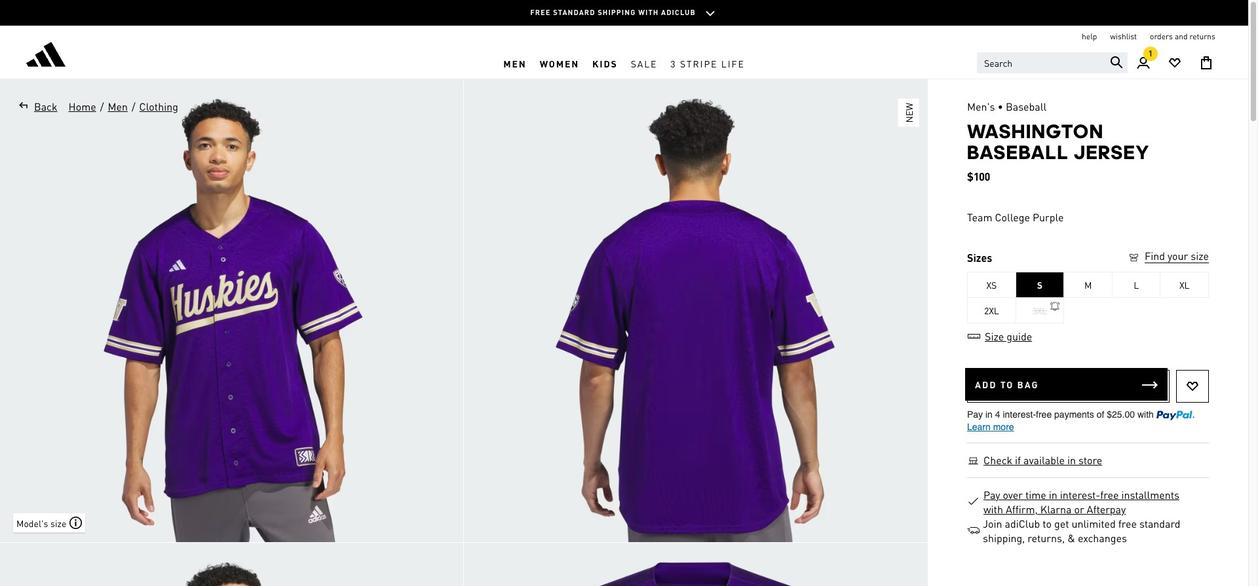 Task type: describe. For each thing, give the bounding box(es) containing it.
to
[[1043, 517, 1052, 531]]

available
[[1024, 453, 1065, 467]]

3 stripe life
[[671, 57, 745, 69]]

m
[[1084, 279, 1092, 291]]

add to bag
[[975, 379, 1039, 391]]

free standard shipping with adiclub
[[530, 8, 696, 17]]

join adiclub to get unlimited free standard shipping, returns, & exchanges
[[983, 517, 1180, 545]]

help
[[1082, 31, 1097, 41]]

stripe
[[680, 57, 718, 69]]

xs button
[[968, 272, 1016, 298]]

men link
[[107, 99, 128, 115]]

$100
[[967, 170, 990, 183]]

model's
[[16, 517, 48, 529]]

klarna
[[1040, 503, 1072, 516]]

orders
[[1150, 31, 1173, 41]]

to
[[1000, 379, 1014, 391]]

model's size button
[[13, 514, 85, 533]]

adiclub
[[1005, 517, 1040, 531]]

college
[[995, 210, 1030, 224]]

3
[[671, 57, 677, 69]]

back link
[[13, 99, 58, 115]]

1 link
[[1128, 47, 1159, 79]]

pay over time in interest-free installments with affirm, klarna or afterpay link
[[983, 488, 1200, 517]]

over
[[1003, 488, 1023, 502]]

if
[[1015, 453, 1021, 467]]

or
[[1074, 503, 1084, 516]]

xl
[[1179, 279, 1190, 291]]

men
[[108, 100, 128, 113]]

check
[[984, 453, 1012, 467]]

add to bag button
[[965, 368, 1168, 401]]

women link
[[533, 48, 586, 79]]

orders and returns link
[[1150, 31, 1215, 42]]

size guide
[[985, 330, 1032, 343]]

pay
[[984, 488, 1000, 502]]

with
[[638, 8, 659, 17]]

adiclub
[[661, 8, 696, 17]]

•
[[998, 100, 1003, 113]]

team college purple
[[967, 210, 1064, 224]]

your
[[1168, 249, 1188, 263]]

men link
[[497, 48, 533, 79]]

find
[[1145, 249, 1165, 263]]

women
[[540, 57, 579, 69]]

washington
[[967, 120, 1104, 143]]

in for interest-
[[1049, 488, 1057, 502]]

home link
[[68, 99, 97, 115]]

l button
[[1112, 272, 1161, 298]]

back
[[34, 100, 57, 113]]

size
[[985, 330, 1004, 343]]

l
[[1134, 279, 1139, 291]]

new
[[903, 103, 915, 123]]

purple
[[1033, 210, 1064, 224]]

get
[[1054, 517, 1069, 531]]

unlimited
[[1072, 517, 1116, 531]]

afterpay
[[1087, 503, 1126, 516]]

sizes
[[967, 251, 992, 265]]

pay over time in interest-free installments with affirm, klarna or afterpay
[[984, 488, 1179, 516]]

1 vertical spatial baseball
[[967, 141, 1069, 164]]

xs
[[986, 279, 997, 291]]

check if available in store button
[[983, 453, 1103, 468]]



Task type: vqa. For each thing, say whether or not it's contained in the screenshot.
the left size
yes



Task type: locate. For each thing, give the bounding box(es) containing it.
wishlist
[[1110, 31, 1137, 41]]

home / men / clothing
[[68, 100, 178, 113]]

purple washington baseball jersey image
[[0, 79, 463, 543], [464, 79, 927, 543], [0, 543, 463, 586], [464, 543, 927, 586]]

team
[[967, 210, 992, 224]]

and
[[1175, 31, 1188, 41]]

time
[[1025, 488, 1046, 502]]

baseball up $100 on the right of page
[[967, 141, 1069, 164]]

shipping
[[598, 8, 636, 17]]

find your size button
[[1128, 249, 1209, 265]]

in inside check if available in store button
[[1067, 453, 1076, 467]]

life
[[721, 57, 745, 69]]

join
[[983, 517, 1002, 531]]

0 horizontal spatial size
[[50, 517, 66, 529]]

free down afterpay
[[1118, 517, 1137, 531]]

in up the klarna
[[1049, 488, 1057, 502]]

free inside "pay over time in interest-free installments with affirm, klarna or afterpay"
[[1100, 488, 1119, 502]]

installments
[[1121, 488, 1179, 502]]

2xl button
[[968, 297, 1016, 324]]

size inside find your size button
[[1191, 249, 1209, 263]]

2 / from the left
[[132, 100, 135, 113]]

returns
[[1190, 31, 1215, 41]]

&
[[1068, 531, 1075, 545]]

kids link
[[586, 48, 624, 79]]

clothing link
[[139, 99, 179, 115]]

bag
[[1017, 379, 1039, 391]]

free
[[1100, 488, 1119, 502], [1118, 517, 1137, 531]]

1 vertical spatial free
[[1118, 517, 1137, 531]]

in left the store
[[1067, 453, 1076, 467]]

orders and returns
[[1150, 31, 1215, 41]]

1 vertical spatial size
[[50, 517, 66, 529]]

0 vertical spatial in
[[1067, 453, 1076, 467]]

affirm,
[[1006, 503, 1038, 516]]

clothing
[[139, 100, 178, 113]]

xl button
[[1161, 272, 1209, 298]]

returns,
[[1028, 531, 1065, 545]]

1 vertical spatial in
[[1049, 488, 1057, 502]]

0 vertical spatial free
[[1100, 488, 1119, 502]]

size inside the model's size button
[[50, 517, 66, 529]]

help link
[[1082, 31, 1097, 42]]

1 horizontal spatial /
[[132, 100, 135, 113]]

interest-
[[1060, 488, 1100, 502]]

free for unlimited
[[1118, 517, 1137, 531]]

check if available in store
[[984, 453, 1102, 467]]

size right 'model's'
[[50, 517, 66, 529]]

find your size
[[1145, 249, 1209, 263]]

home
[[68, 100, 96, 113]]

free for interest-
[[1100, 488, 1119, 502]]

add
[[975, 379, 997, 391]]

1 horizontal spatial in
[[1067, 453, 1076, 467]]

with
[[984, 503, 1003, 516]]

0 vertical spatial baseball
[[1006, 100, 1046, 113]]

1 horizontal spatial size
[[1191, 249, 1209, 263]]

/ left men
[[100, 100, 104, 113]]

0 horizontal spatial /
[[100, 100, 104, 113]]

free
[[530, 8, 551, 17]]

men's • baseball washington baseball jersey $100
[[967, 100, 1150, 183]]

size right your at the top
[[1191, 249, 1209, 263]]

1
[[1149, 49, 1153, 59]]

3 stripe life link
[[664, 48, 751, 79]]

size
[[1191, 249, 1209, 263], [50, 517, 66, 529]]

baseball right •
[[1006, 100, 1046, 113]]

sale
[[631, 57, 657, 69]]

standard
[[1139, 517, 1180, 531]]

store
[[1078, 453, 1102, 467]]

model's size
[[16, 517, 66, 529]]

2xl
[[984, 305, 999, 316]]

m button
[[1064, 272, 1112, 298]]

sale link
[[624, 48, 664, 79]]

1 / from the left
[[100, 100, 104, 113]]

free inside the join adiclub to get unlimited free standard shipping, returns, & exchanges
[[1118, 517, 1137, 531]]

free up afterpay
[[1100, 488, 1119, 502]]

/ right men
[[132, 100, 135, 113]]

shipping,
[[983, 531, 1025, 545]]

jersey
[[1074, 141, 1150, 164]]

in inside "pay over time in interest-free installments with affirm, klarna or afterpay"
[[1049, 488, 1057, 502]]

in for store
[[1067, 453, 1076, 467]]

Search field
[[977, 52, 1128, 73]]

find your size image
[[1128, 252, 1140, 264]]

men's
[[967, 100, 995, 113]]

kids
[[592, 57, 618, 69]]

0 horizontal spatial in
[[1049, 488, 1057, 502]]

s
[[1037, 279, 1042, 291]]

main navigation element
[[298, 48, 950, 79]]

standard
[[553, 8, 595, 17]]

men
[[503, 57, 527, 69]]

size guide link
[[967, 330, 1033, 343]]

0 vertical spatial size
[[1191, 249, 1209, 263]]

s button
[[1016, 272, 1064, 298]]

exchanges
[[1078, 531, 1127, 545]]

/
[[100, 100, 104, 113], [132, 100, 135, 113]]

3xl button
[[1016, 297, 1064, 324]]

3xl
[[1032, 305, 1047, 316]]

baseball
[[1006, 100, 1046, 113], [967, 141, 1069, 164]]

wishlist link
[[1110, 31, 1137, 42]]



